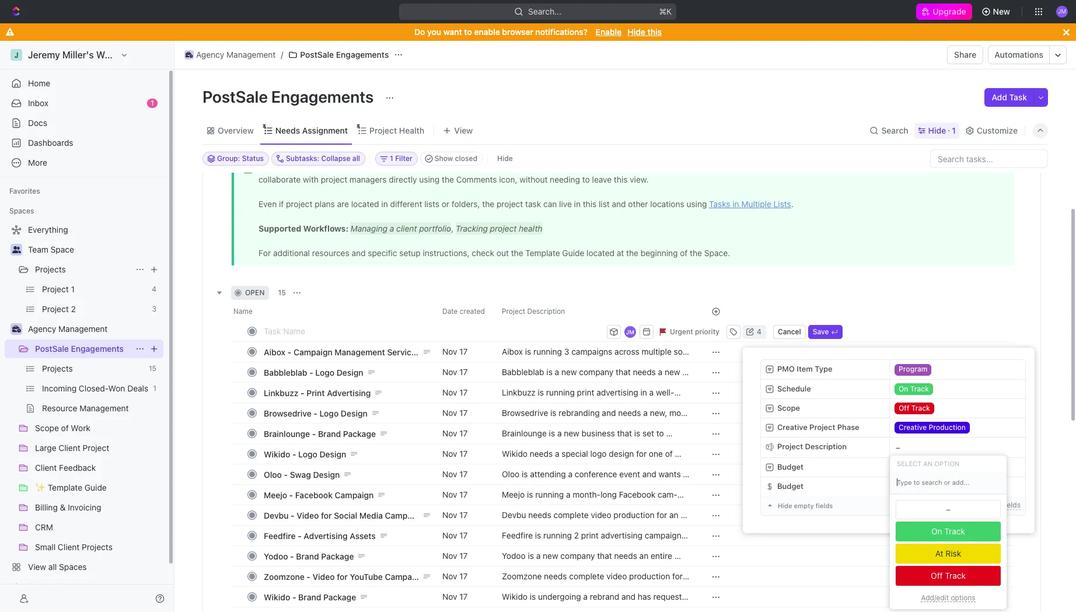 Task type: locate. For each thing, give the bounding box(es) containing it.
brand left 'package' in the bottom of the page
[[502, 562, 524, 572]]

magazine
[[529, 398, 565, 408]]

package up zoomzone - video for youtube campaign
[[321, 551, 354, 561]]

youtube
[[350, 572, 383, 582], [502, 582, 534, 592]]

1 horizontal spatial devbu
[[502, 510, 526, 520]]

– left +
[[946, 505, 951, 514]]

their
[[502, 459, 519, 469]]

1 vertical spatial youtube
[[502, 582, 534, 592]]

1 horizontal spatial to
[[575, 582, 583, 592]]

a left new,
[[643, 408, 648, 418]]

engagements inside 'tree'
[[71, 344, 124, 354]]

devbu down meejo
[[264, 510, 289, 520]]

value not set element left option
[[895, 462, 911, 473]]

is inside feedfire is running 2 print advertising campaigns and needs creation of the assets.
[[535, 531, 541, 540]]

browsedrive - logo design
[[264, 408, 368, 418]]

brand for yodoo
[[296, 551, 319, 561]]

1 vertical spatial complete
[[569, 571, 604, 581]]

design
[[337, 367, 363, 377], [341, 408, 368, 418], [320, 449, 346, 459], [313, 470, 340, 480]]

0 vertical spatial running
[[546, 388, 575, 397]]

search...
[[529, 6, 562, 16]]

0 vertical spatial of
[[665, 449, 673, 459]]

2 vertical spatial brand
[[298, 592, 321, 602]]

1 vertical spatial logo
[[320, 408, 339, 418]]

print inside feedfire is running 2 print advertising campaigns and needs creation of the assets.
[[581, 531, 599, 540]]

hide
[[628, 27, 646, 37], [929, 125, 946, 135], [497, 154, 513, 163], [778, 502, 793, 510]]

1 vertical spatial advertising
[[601, 531, 643, 540]]

an up campaigns
[[670, 510, 679, 520]]

design down brainlounge - brand package
[[320, 449, 346, 459]]

feedfire is running 2 print advertising campaigns and needs creation of the assets. button
[[495, 525, 698, 551]]

1 vertical spatial advertising
[[304, 531, 348, 541]]

youtube down yodoo - brand package "link"
[[350, 572, 383, 582]]

hide for hide 1
[[929, 125, 946, 135]]

a up brands.
[[555, 449, 560, 459]]

business time image
[[185, 52, 193, 58], [12, 326, 21, 333]]

2 vertical spatial –
[[946, 505, 951, 514]]

1 horizontal spatial agency
[[196, 50, 224, 60]]

needs inside feedfire is running 2 print advertising campaigns and needs creation of the assets.
[[518, 541, 541, 551]]

package inside yodoo - brand package "link"
[[321, 551, 354, 561]]

agency inside 'tree'
[[28, 324, 56, 334]]

wikido - brand package
[[264, 592, 356, 602]]

advertising
[[597, 388, 638, 397], [601, 531, 643, 540]]

brand for brainlounge
[[318, 429, 341, 439]]

babbleblab
[[264, 367, 307, 377]]

of inside 'wikido needs a special logo design for one of their sub-brands.'
[[665, 449, 673, 459]]

0 horizontal spatial and
[[502, 541, 516, 551]]

production up awareness.
[[629, 571, 670, 581]]

of down the 2
[[576, 541, 584, 551]]

assets
[[350, 531, 376, 541]]

0 horizontal spatial browsedrive
[[264, 408, 312, 418]]

0 vertical spatial youtube
[[350, 572, 383, 582]]

feedfire for feedfire - advertising assets
[[264, 531, 296, 541]]

video up wikido - brand package
[[313, 572, 335, 582]]

– button
[[890, 462, 916, 473]]

linkbuzz is running print advertising in a well- known magazine and needs content creation. button
[[495, 382, 698, 408]]

for up campaigns
[[657, 510, 667, 520]]

running up magazine
[[546, 388, 575, 397]]

advertising
[[327, 388, 371, 398], [304, 531, 348, 541]]

2 horizontal spatial management
[[335, 347, 385, 357]]

new
[[543, 551, 558, 561]]

0 horizontal spatial agency
[[28, 324, 56, 334]]

1 horizontal spatial of
[[665, 449, 673, 459]]

0 vertical spatial logo
[[315, 367, 335, 377]]

0 horizontal spatial an
[[640, 551, 649, 561]]

logo inside 'wikido needs a special logo design for one of their sub-brands.'
[[590, 449, 607, 459]]

tree
[[5, 221, 163, 597]]

video inside the devbu needs complete video production for an upcoming social media campaign.
[[591, 510, 612, 520]]

postsale engagements inside sidebar navigation
[[35, 344, 124, 354]]

logo
[[315, 367, 335, 377], [320, 408, 339, 418], [298, 449, 317, 459]]

video down facebook
[[297, 510, 319, 520]]

campaign inside "aibox - campaign management services" link
[[294, 347, 333, 357]]

wikido down yodoo - brand package in the bottom of the page
[[264, 592, 290, 602]]

logo
[[590, 449, 607, 459], [597, 562, 613, 572]]

video up campaign.
[[591, 510, 612, 520]]

brand
[[318, 429, 341, 439], [296, 551, 319, 561], [298, 592, 321, 602]]

add right +
[[965, 501, 978, 510]]

of right one
[[665, 449, 673, 459]]

yodoo inside "link"
[[264, 551, 288, 561]]

is left rebranding
[[551, 408, 557, 418]]

1 vertical spatial value not set element
[[896, 500, 1001, 520]]

wikido inside "link"
[[264, 449, 290, 459]]

– left option
[[901, 462, 905, 472]]

0 horizontal spatial feedfire
[[264, 531, 296, 541]]

design
[[609, 449, 634, 459]]

Type to search or add... field
[[890, 471, 1007, 494]]

0 vertical spatial brand
[[318, 429, 341, 439]]

is left "social" on the bottom of page
[[535, 531, 541, 540]]

package
[[526, 562, 558, 572]]

design up linkbuzz - print advertising link
[[337, 367, 363, 377]]

fields right edit
[[1003, 501, 1021, 510]]

linkbuzz up known
[[502, 388, 536, 397]]

feedfire up yodoo - brand package in the bottom of the page
[[264, 531, 296, 541]]

logo inside browsedrive - logo design link
[[320, 408, 339, 418]]

do you want to enable browser notifications? enable hide this
[[414, 27, 662, 37]]

0 vertical spatial postsale engagements
[[300, 50, 389, 60]]

running inside feedfire is running 2 print advertising campaigns and needs creation of the assets.
[[544, 531, 572, 540]]

2 vertical spatial package
[[323, 592, 356, 602]]

track for on track
[[945, 527, 966, 536]]

package for brainlounge - brand package
[[343, 429, 376, 439]]

an left entire
[[640, 551, 649, 561]]

zoomzone for zoomzone - video for youtube campaign
[[264, 572, 305, 582]]

brand down zoomzone - video for youtube campaign
[[298, 592, 321, 602]]

rebranding
[[559, 408, 600, 418]]

2 vertical spatial an
[[640, 551, 649, 561]]

0 horizontal spatial zoomzone
[[264, 572, 305, 582]]

1 vertical spatial an
[[670, 510, 679, 520]]

2 vertical spatial postsale engagements
[[35, 344, 124, 354]]

design up meejo - facebook campaign
[[313, 470, 340, 480]]

production up campaign.
[[614, 510, 655, 520]]

0 horizontal spatial brand
[[502, 562, 524, 572]]

browsedrive up logo.
[[502, 408, 548, 418]]

1 vertical spatial –
[[901, 462, 905, 472]]

postsale engagements
[[300, 50, 389, 60], [203, 87, 377, 106], [35, 344, 124, 354]]

brainlounge - brand package
[[264, 429, 376, 439]]

1 vertical spatial video
[[607, 571, 627, 581]]

0 vertical spatial print
[[577, 388, 595, 397]]

add task button
[[985, 88, 1034, 107]]

feedfire
[[502, 531, 533, 540], [264, 531, 296, 541]]

1 vertical spatial running
[[544, 531, 572, 540]]

video up 'increase'
[[607, 571, 627, 581]]

devbu for devbu needs complete video production for an upcoming social media campaign.
[[502, 510, 526, 520]]

0 horizontal spatial yodoo
[[264, 551, 288, 561]]

0 vertical spatial production
[[614, 510, 655, 520]]

track right on
[[945, 527, 966, 536]]

is inside linkbuzz is running print advertising in a well- known magazine and needs content creation.
[[538, 388, 544, 397]]

docs
[[28, 118, 47, 128]]

overview link
[[215, 122, 254, 139]]

production inside zoomzone needs complete video production for a youtube campaign to increase brand awareness.
[[629, 571, 670, 581]]

1 horizontal spatial business time image
[[185, 52, 193, 58]]

0 vertical spatial video
[[591, 510, 612, 520]]

0 horizontal spatial –
[[896, 443, 900, 452]]

0 horizontal spatial agency management link
[[28, 320, 161, 339]]

complete inside the devbu needs complete video production for an upcoming social media campaign.
[[554, 510, 589, 520]]

- for aibox - campaign management services
[[288, 347, 291, 357]]

1 vertical spatial logo
[[597, 562, 613, 572]]

linkbuzz inside linkbuzz - print advertising link
[[264, 388, 299, 398]]

wikido
[[502, 449, 528, 459], [264, 449, 290, 459], [264, 592, 290, 602]]

0 horizontal spatial of
[[576, 541, 584, 551]]

yodoo is a new company that needs an entire brand package including logo design.
[[502, 551, 675, 572]]

0 horizontal spatial management
[[58, 324, 108, 334]]

campaign inside devbu - video for social media campaign link
[[385, 510, 424, 520]]

for inside 'wikido needs a special logo design for one of their sub-brands.'
[[636, 449, 647, 459]]

2 horizontal spatial –
[[946, 505, 951, 514]]

2 horizontal spatial postsale
[[300, 50, 334, 60]]

– inside popup button
[[901, 462, 905, 472]]

hide for hide empty fields
[[778, 502, 793, 510]]

creation
[[543, 541, 574, 551]]

design inside the oloo - swag design link
[[313, 470, 340, 480]]

linkbuzz is running print advertising in a well- known magazine and needs content creation.
[[502, 388, 675, 408]]

print up the
[[581, 531, 599, 540]]

0 horizontal spatial business time image
[[12, 326, 21, 333]]

enable
[[596, 27, 622, 37]]

feedfire left "social" on the bottom of page
[[502, 531, 533, 540]]

logo up brainlounge - brand package
[[320, 408, 339, 418]]

2 vertical spatial engagements
[[71, 344, 124, 354]]

0 vertical spatial video
[[297, 510, 319, 520]]

browsedrive up brainlounge at the left of page
[[264, 408, 312, 418]]

advertising inside linkbuzz is running print advertising in a well- known magazine and needs content creation.
[[597, 388, 638, 397]]

at
[[936, 549, 944, 559]]

zoomzone down yodoo - brand package in the bottom of the page
[[264, 572, 305, 582]]

needs inside browsedrive is rebranding and needs a new, mod ern logo.
[[618, 408, 641, 418]]

for inside zoomzone needs complete video production for a youtube campaign to increase brand awareness.
[[673, 571, 683, 581]]

– up select
[[896, 443, 900, 452]]

0 vertical spatial agency
[[196, 50, 224, 60]]

is up 'package' in the bottom of the page
[[528, 551, 534, 561]]

brand down browsedrive - logo design
[[318, 429, 341, 439]]

Task Name text field
[[264, 322, 605, 340]]

a inside browsedrive is rebranding and needs a new, mod ern logo.
[[643, 408, 648, 418]]

browsedrive is rebranding and needs a new, mod ern logo. button
[[495, 403, 698, 429]]

– button
[[890, 438, 1026, 458]]

1 horizontal spatial agency management
[[196, 50, 276, 60]]

0 horizontal spatial 1
[[151, 99, 154, 107]]

1 horizontal spatial feedfire
[[502, 531, 533, 540]]

0 horizontal spatial youtube
[[350, 572, 383, 582]]

0 vertical spatial brand
[[502, 562, 524, 572]]

0 horizontal spatial devbu
[[264, 510, 289, 520]]

brand inside "link"
[[296, 551, 319, 561]]

1 horizontal spatial management
[[227, 50, 276, 60]]

notifications?
[[536, 27, 588, 37]]

browsedrive inside browsedrive is rebranding and needs a new, mod ern logo.
[[502, 408, 548, 418]]

1 vertical spatial agency
[[28, 324, 56, 334]]

complete inside zoomzone needs complete video production for a youtube campaign to increase brand awareness.
[[569, 571, 604, 581]]

oloo - swag design
[[264, 470, 340, 480]]

for up awareness.
[[673, 571, 683, 581]]

zoomzone up campaign
[[502, 571, 542, 581]]

advertising inside "link"
[[304, 531, 348, 541]]

logo inside yodoo is a new company that needs an entire brand package including logo design.
[[597, 562, 613, 572]]

a up awareness.
[[685, 571, 690, 581]]

1 horizontal spatial youtube
[[502, 582, 534, 592]]

add
[[992, 92, 1008, 102], [965, 501, 978, 510]]

1 horizontal spatial an
[[670, 510, 679, 520]]

logo up "oloo - swag design"
[[298, 449, 317, 459]]

brand
[[502, 562, 524, 572], [619, 582, 641, 592]]

1 vertical spatial postsale engagements link
[[35, 340, 131, 358]]

tree containing team space
[[5, 221, 163, 597]]

hide button
[[493, 152, 518, 166]]

and inside browsedrive is rebranding and needs a new, mod ern logo.
[[602, 408, 616, 418]]

1 horizontal spatial 1
[[952, 125, 956, 135]]

– inside button
[[896, 443, 900, 452]]

package inside brainlounge - brand package link
[[343, 429, 376, 439]]

video inside zoomzone needs complete video production for a youtube campaign to increase brand awareness.
[[607, 571, 627, 581]]

1 horizontal spatial add
[[992, 92, 1008, 102]]

design inside browsedrive - logo design link
[[341, 408, 368, 418]]

production inside the devbu needs complete video production for an upcoming social media campaign.
[[614, 510, 655, 520]]

wikido up 'their' on the left bottom of page
[[502, 449, 528, 459]]

and inside linkbuzz is running print advertising in a well- known magazine and needs content creation.
[[567, 398, 581, 408]]

add/edit
[[921, 593, 949, 602]]

logo up linkbuzz - print advertising
[[315, 367, 335, 377]]

aibox - campaign management services
[[264, 347, 421, 357]]

1 vertical spatial agency management link
[[28, 320, 161, 339]]

new button
[[977, 2, 1017, 21]]

campaign.
[[591, 521, 630, 531]]

0 vertical spatial logo
[[590, 449, 607, 459]]

video
[[297, 510, 319, 520], [313, 572, 335, 582]]

overview
[[218, 125, 254, 135]]

is inside yodoo is a new company that needs an entire brand package including logo design.
[[528, 551, 534, 561]]

linkbuzz down babbleblab
[[264, 388, 299, 398]]

complete for media
[[554, 510, 589, 520]]

advertising up the content
[[597, 388, 638, 397]]

management inside sidebar navigation
[[58, 324, 108, 334]]

0 vertical spatial add
[[992, 92, 1008, 102]]

postsale
[[300, 50, 334, 60], [203, 87, 268, 106], [35, 344, 69, 354]]

– for – button
[[896, 443, 900, 452]]

projects link
[[35, 260, 131, 279]]

1 horizontal spatial postsale
[[203, 87, 268, 106]]

1 vertical spatial track
[[945, 571, 966, 581]]

logo left design
[[590, 449, 607, 459]]

0 vertical spatial 1
[[151, 99, 154, 107]]

0 vertical spatial an
[[924, 460, 933, 467]]

complete up 'increase'
[[569, 571, 604, 581]]

value not set element
[[895, 462, 911, 473], [896, 500, 1001, 520]]

package up "wikido - logo design" "link"
[[343, 429, 376, 439]]

brand down design.
[[619, 582, 641, 592]]

running for creation
[[544, 531, 572, 540]]

fields right empty
[[816, 502, 833, 510]]

needs inside the devbu needs complete video production for an upcoming social media campaign.
[[529, 510, 551, 520]]

empty
[[794, 502, 814, 510]]

feedfire for feedfire is running 2 print advertising campaigns and needs creation of the assets.
[[502, 531, 533, 540]]

inbox
[[28, 98, 48, 108]]

advertising up yodoo - brand package in the bottom of the page
[[304, 531, 348, 541]]

- for wikido - logo design
[[292, 449, 296, 459]]

0 vertical spatial to
[[464, 27, 472, 37]]

a up 'package' in the bottom of the page
[[536, 551, 541, 561]]

1 vertical spatial brand
[[296, 551, 319, 561]]

1 vertical spatial agency management
[[28, 324, 108, 334]]

needs
[[583, 398, 606, 408], [618, 408, 641, 418], [530, 449, 553, 459], [529, 510, 551, 520], [518, 541, 541, 551], [614, 551, 637, 561], [544, 571, 567, 581]]

for left one
[[636, 449, 647, 459]]

youtube down 'package' in the bottom of the page
[[502, 582, 534, 592]]

design up brainlounge - brand package link
[[341, 408, 368, 418]]

wikido up oloo
[[264, 449, 290, 459]]

share
[[954, 50, 977, 60]]

2 vertical spatial logo
[[298, 449, 317, 459]]

upgrade
[[933, 6, 966, 16]]

devbu inside the devbu needs complete video production for an upcoming social media campaign.
[[502, 510, 526, 520]]

feedfire inside "link"
[[264, 531, 296, 541]]

browsedrive
[[502, 408, 548, 418], [264, 408, 312, 418]]

a inside zoomzone needs complete video production for a youtube campaign to increase brand awareness.
[[685, 571, 690, 581]]

1 horizontal spatial yodoo
[[502, 551, 526, 561]]

– for – popup button
[[901, 462, 905, 472]]

add left task at the top right
[[992, 92, 1008, 102]]

wikido inside 'link'
[[264, 592, 290, 602]]

complete up the media in the bottom of the page
[[554, 510, 589, 520]]

yodoo down upcoming
[[502, 551, 526, 561]]

running inside linkbuzz is running print advertising in a well- known magazine and needs content creation.
[[546, 388, 575, 397]]

production
[[614, 510, 655, 520], [629, 571, 670, 581]]

- for meejo - facebook campaign
[[289, 490, 293, 500]]

linkbuzz inside linkbuzz is running print advertising in a well- known magazine and needs content creation.
[[502, 388, 536, 397]]

for inside the devbu needs complete video production for an upcoming social media campaign.
[[657, 510, 667, 520]]

track right off
[[945, 571, 966, 581]]

logo inside "wikido - logo design" "link"
[[298, 449, 317, 459]]

0 horizontal spatial agency management
[[28, 324, 108, 334]]

sub-
[[521, 459, 539, 469]]

spaces
[[9, 207, 34, 215]]

to right want
[[464, 27, 472, 37]]

Set value for Budget Custom Field text field
[[890, 477, 1026, 496]]

1 horizontal spatial zoomzone
[[502, 571, 542, 581]]

an
[[924, 460, 933, 467], [670, 510, 679, 520], [640, 551, 649, 561]]

logo.
[[517, 419, 535, 429]]

yodoo is a new company that needs an entire brand package including logo design. button
[[495, 546, 698, 572]]

assets.
[[600, 541, 627, 551]]

0 horizontal spatial linkbuzz
[[264, 388, 299, 398]]

2 vertical spatial management
[[335, 347, 385, 357]]

print
[[577, 388, 595, 397], [581, 531, 599, 540]]

postsale inside sidebar navigation
[[35, 344, 69, 354]]

track
[[945, 527, 966, 536], [945, 571, 966, 581]]

2 vertical spatial postsale
[[35, 344, 69, 354]]

yodoo down feedfire - advertising assets
[[264, 551, 288, 561]]

design inside "wikido - logo design" "link"
[[320, 449, 346, 459]]

feedfire inside feedfire is running 2 print advertising campaigns and needs creation of the assets.
[[502, 531, 533, 540]]

a right the in
[[649, 388, 654, 397]]

wikido inside 'wikido needs a special logo design for one of their sub-brands.'
[[502, 449, 528, 459]]

2 horizontal spatial an
[[924, 460, 933, 467]]

package inside the "wikido - brand package" 'link'
[[323, 592, 356, 602]]

0 horizontal spatial to
[[464, 27, 472, 37]]

4 button
[[743, 325, 766, 339]]

value not set element up on track
[[896, 500, 1001, 520]]

select
[[897, 460, 922, 467]]

- for oloo - swag design
[[284, 470, 288, 480]]

1 vertical spatial 1
[[952, 125, 956, 135]]

off track
[[931, 571, 966, 581]]

0 vertical spatial agency management link
[[182, 48, 279, 62]]

and inside feedfire is running 2 print advertising campaigns and needs creation of the assets.
[[502, 541, 516, 551]]

logo down that
[[597, 562, 613, 572]]

0 vertical spatial complete
[[554, 510, 589, 520]]

hide empty fields
[[778, 502, 833, 510]]

enable
[[474, 27, 500, 37]]

design for wikido - logo design
[[320, 449, 346, 459]]

zoomzone inside zoomzone needs complete video production for a youtube campaign to increase brand awareness.
[[502, 571, 542, 581]]

1 vertical spatial video
[[313, 572, 335, 582]]

of inside feedfire is running 2 print advertising campaigns and needs creation of the assets.
[[576, 541, 584, 551]]

devbu up upcoming
[[502, 510, 526, 520]]

yodoo inside yodoo is a new company that needs an entire brand package including logo design.
[[502, 551, 526, 561]]

- inside 'link'
[[292, 592, 296, 602]]

logo inside babbleblab - logo design link
[[315, 367, 335, 377]]

2 horizontal spatial and
[[602, 408, 616, 418]]

youtube inside zoomzone needs complete video production for a youtube campaign to increase brand awareness.
[[502, 582, 534, 592]]

print up rebranding
[[577, 388, 595, 397]]

is up magazine
[[538, 388, 544, 397]]

1
[[151, 99, 154, 107], [952, 125, 956, 135]]

hide inside button
[[497, 154, 513, 163]]

advertising up browsedrive - logo design link
[[327, 388, 371, 398]]

home link
[[5, 74, 163, 93]]

package down zoomzone - video for youtube campaign
[[323, 592, 356, 602]]

brand inside 'link'
[[298, 592, 321, 602]]

15
[[278, 288, 286, 297]]

advertising up assets. at the right bottom of the page
[[601, 531, 643, 540]]

to down including
[[575, 582, 583, 592]]

fields
[[1003, 501, 1021, 510], [816, 502, 833, 510]]

0 horizontal spatial add
[[965, 501, 978, 510]]

0 vertical spatial postsale
[[300, 50, 334, 60]]

creation.
[[640, 398, 673, 408]]

wikido for wikido - logo design
[[264, 449, 290, 459]]

running up the creation
[[544, 531, 572, 540]]

advertising inside feedfire is running 2 print advertising campaigns and needs creation of the assets.
[[601, 531, 643, 540]]

yodoo for yodoo - brand package
[[264, 551, 288, 561]]

wikido needs a special logo design for one of their sub-brands. button
[[495, 444, 698, 469]]

that
[[597, 551, 612, 561]]

complete for to
[[569, 571, 604, 581]]

0 vertical spatial package
[[343, 429, 376, 439]]

linkbuzz for linkbuzz - print advertising
[[264, 388, 299, 398]]

brand for wikido
[[298, 592, 321, 602]]

favorites button
[[5, 184, 45, 198]]

the
[[586, 541, 598, 551]]

is inside browsedrive is rebranding and needs a new, mod ern logo.
[[551, 408, 557, 418]]

design inside babbleblab - logo design link
[[337, 367, 363, 377]]

/
[[281, 50, 283, 60]]

an right select
[[924, 460, 933, 467]]

management
[[227, 50, 276, 60], [58, 324, 108, 334], [335, 347, 385, 357]]

0 vertical spatial business time image
[[185, 52, 193, 58]]

for left social
[[321, 510, 332, 520]]

meejo
[[264, 490, 287, 500]]

brand down feedfire - advertising assets
[[296, 551, 319, 561]]

hide inside custom fields element
[[778, 502, 793, 510]]

0 horizontal spatial postsale
[[35, 344, 69, 354]]

1 horizontal spatial and
[[567, 398, 581, 408]]

of
[[665, 449, 673, 459], [576, 541, 584, 551]]

1 horizontal spatial –
[[901, 462, 905, 472]]

1 horizontal spatial postsale engagements link
[[286, 48, 392, 62]]

design for oloo - swag design
[[313, 470, 340, 480]]

video for campaign.
[[591, 510, 612, 520]]



Task type: describe. For each thing, give the bounding box(es) containing it.
customize button
[[962, 122, 1022, 139]]

at risk
[[936, 549, 962, 559]]

zoomzone - video for youtube campaign
[[264, 572, 424, 582]]

production for campaign.
[[614, 510, 655, 520]]

is for browsedrive
[[551, 408, 557, 418]]

facebook
[[295, 490, 333, 500]]

a inside linkbuzz is running print advertising in a well- known magazine and needs content creation.
[[649, 388, 654, 397]]

zoomzone needs complete video production for a youtube campaign to increase brand awareness.
[[502, 571, 692, 592]]

upcoming
[[502, 521, 539, 531]]

an inside the devbu needs complete video production for an upcoming social media campaign.
[[670, 510, 679, 520]]

0 vertical spatial engagements
[[336, 50, 389, 60]]

- for devbu - video for social media campaign
[[291, 510, 295, 520]]

wikido for wikido needs a special logo design for one of their sub-brands.
[[502, 449, 528, 459]]

zoomzone needs complete video production for a youtube campaign to increase brand awareness. button
[[495, 566, 698, 592]]

social
[[334, 510, 357, 520]]

wikido for wikido - brand package
[[264, 592, 290, 602]]

babbleblab - logo design link
[[261, 364, 433, 381]]

devbu needs complete video production for an upcoming social media campaign.
[[502, 510, 681, 531]]

wikido - logo design link
[[261, 446, 433, 463]]

meejo - facebook campaign link
[[261, 487, 433, 503]]

Search tasks... text field
[[931, 150, 1048, 168]]

campaign inside zoomzone - video for youtube campaign link
[[385, 572, 424, 582]]

wikido - brand package link
[[261, 589, 433, 606]]

is for yodoo
[[528, 551, 534, 561]]

4
[[757, 327, 762, 336]]

agency management inside 'tree'
[[28, 324, 108, 334]]

zoomzone - video for youtube campaign link
[[261, 568, 433, 585]]

1 vertical spatial postsale engagements
[[203, 87, 377, 106]]

feedfire - advertising assets
[[264, 531, 376, 541]]

0 vertical spatial postsale engagements link
[[286, 48, 392, 62]]

design for browsedrive - logo design
[[341, 408, 368, 418]]

user group image
[[12, 246, 21, 253]]

services
[[387, 347, 421, 357]]

logo for wikido
[[298, 449, 317, 459]]

browsedrive for browsedrive - logo design
[[264, 408, 312, 418]]

1 vertical spatial engagements
[[271, 87, 374, 106]]

sidebar navigation
[[0, 41, 175, 612]]

linkbuzz for linkbuzz is running print advertising in a well- known magazine and needs content creation.
[[502, 388, 536, 397]]

project
[[370, 125, 397, 135]]

1 horizontal spatial agency management link
[[182, 48, 279, 62]]

brainlounge - brand package link
[[261, 425, 433, 442]]

0 horizontal spatial fields
[[816, 502, 833, 510]]

well-
[[656, 388, 675, 397]]

select an option
[[897, 460, 960, 467]]

media
[[359, 510, 383, 520]]

video for devbu
[[297, 510, 319, 520]]

- for brainlounge - brand package
[[312, 429, 316, 439]]

cancel button
[[773, 325, 806, 339]]

add inside custom fields element
[[965, 501, 978, 510]]

running for magazine
[[546, 388, 575, 397]]

brainlounge
[[264, 429, 310, 439]]

ern
[[502, 419, 514, 429]]

wikido needs a special logo design for one of their sub-brands.
[[502, 449, 675, 469]]

logo for browsedrive
[[320, 408, 339, 418]]

team
[[28, 245, 48, 255]]

0 vertical spatial agency management
[[196, 50, 276, 60]]

wikido - logo design
[[264, 449, 346, 459]]

needs inside yodoo is a new company that needs an entire brand package including logo design.
[[614, 551, 637, 561]]

+ add or edit fields
[[958, 501, 1021, 510]]

search
[[882, 125, 909, 135]]

options
[[951, 593, 976, 602]]

a inside 'wikido needs a special logo design for one of their sub-brands.'
[[555, 449, 560, 459]]

logo for babbleblab
[[315, 367, 335, 377]]

- for zoomzone - video for youtube campaign
[[307, 572, 311, 582]]

1 inside sidebar navigation
[[151, 99, 154, 107]]

package for yodoo - brand package
[[321, 551, 354, 561]]

linkbuzz - print advertising link
[[261, 384, 433, 401]]

is for feedfire
[[535, 531, 541, 540]]

needs inside zoomzone needs complete video production for a youtube campaign to increase brand awareness.
[[544, 571, 567, 581]]

value not set element inside custom fields element
[[895, 462, 911, 473]]

docs link
[[5, 114, 163, 133]]

track for off track
[[945, 571, 966, 581]]

devbu - video for social media campaign
[[264, 510, 424, 520]]

health
[[399, 125, 424, 135]]

company
[[561, 551, 595, 561]]

aibox
[[264, 347, 286, 357]]

feedfire is running 2 print advertising campaigns and needs creation of the assets.
[[502, 531, 688, 551]]

to inside zoomzone needs complete video production for a youtube campaign to increase brand awareness.
[[575, 582, 583, 592]]

brands.
[[539, 459, 567, 469]]

oloo - swag design link
[[261, 466, 433, 483]]

needs assignment link
[[273, 122, 348, 139]]

- for babbleblab - logo design
[[310, 367, 313, 377]]

youtube inside zoomzone - video for youtube campaign link
[[350, 572, 383, 582]]

0 vertical spatial advertising
[[327, 388, 371, 398]]

- for wikido - brand package
[[292, 592, 296, 602]]

- for linkbuzz - print advertising
[[301, 388, 304, 398]]

add/edit options
[[921, 593, 976, 602]]

needs assignment
[[275, 125, 348, 135]]

feedfire - advertising assets link
[[261, 527, 433, 544]]

off
[[931, 571, 943, 581]]

yodoo for yodoo is a new company that needs an entire brand package including logo design.
[[502, 551, 526, 561]]

custom fields element
[[761, 360, 1026, 516]]

campaigns
[[645, 531, 686, 540]]

browsedrive - logo design link
[[261, 405, 433, 422]]

video for zoomzone
[[313, 572, 335, 582]]

needs inside linkbuzz is running print advertising in a well- known magazine and needs content creation.
[[583, 398, 606, 408]]

this
[[648, 27, 662, 37]]

project health link
[[367, 122, 424, 139]]

video for increase
[[607, 571, 627, 581]]

favorites
[[9, 187, 40, 196]]

zoomzone for zoomzone needs complete video production for a youtube campaign to increase brand awareness.
[[502, 571, 542, 581]]

task
[[1010, 92, 1027, 102]]

dashboards link
[[5, 134, 163, 152]]

add inside button
[[992, 92, 1008, 102]]

print
[[307, 388, 325, 398]]

is for linkbuzz
[[538, 388, 544, 397]]

needs
[[275, 125, 300, 135]]

for down yodoo - brand package "link"
[[337, 572, 348, 582]]

design for babbleblab - logo design
[[337, 367, 363, 377]]

special
[[562, 449, 588, 459]]

cancel
[[778, 327, 801, 336]]

in
[[641, 388, 647, 397]]

print inside linkbuzz is running print advertising in a well- known magazine and needs content creation.
[[577, 388, 595, 397]]

awareness.
[[643, 582, 685, 592]]

1 horizontal spatial fields
[[1003, 501, 1021, 510]]

postsale engagements link inside 'tree'
[[35, 340, 131, 358]]

an inside yodoo is a new company that needs an entire brand package including logo design.
[[640, 551, 649, 561]]

devbu needs complete video production for an upcoming social media campaign. button
[[495, 505, 698, 531]]

on
[[932, 527, 943, 536]]

campaign
[[536, 582, 573, 592]]

- for browsedrive - logo design
[[314, 408, 318, 418]]

brand inside zoomzone needs complete video production for a youtube campaign to increase brand awareness.
[[619, 582, 641, 592]]

want
[[443, 27, 462, 37]]

a inside yodoo is a new company that needs an entire brand package including logo design.
[[536, 551, 541, 561]]

content
[[609, 398, 638, 408]]

hide 1
[[929, 125, 956, 135]]

browsedrive for browsedrive is rebranding and needs a new, mod ern logo.
[[502, 408, 548, 418]]

including
[[560, 562, 595, 572]]

tree inside sidebar navigation
[[5, 221, 163, 597]]

campaign inside meejo - facebook campaign link
[[335, 490, 374, 500]]

meejo - facebook campaign
[[264, 490, 374, 500]]

devbu for devbu - video for social media campaign
[[264, 510, 289, 520]]

team space
[[28, 245, 74, 255]]

aibox - campaign management services link
[[261, 344, 433, 360]]

package for wikido - brand package
[[323, 592, 356, 602]]

production for increase
[[629, 571, 670, 581]]

brand inside yodoo is a new company that needs an entire brand package including logo design.
[[502, 562, 524, 572]]

- for feedfire - advertising assets
[[298, 531, 302, 541]]

edit
[[988, 501, 1001, 510]]

hide for hide
[[497, 154, 513, 163]]

- for yodoo - brand package
[[290, 551, 294, 561]]

yodoo - brand package
[[264, 551, 354, 561]]

risk
[[946, 549, 962, 559]]

needs inside 'wikido needs a special logo design for one of their sub-brands.'
[[530, 449, 553, 459]]

on track
[[932, 527, 966, 536]]



Task type: vqa. For each thing, say whether or not it's contained in the screenshot.
all
no



